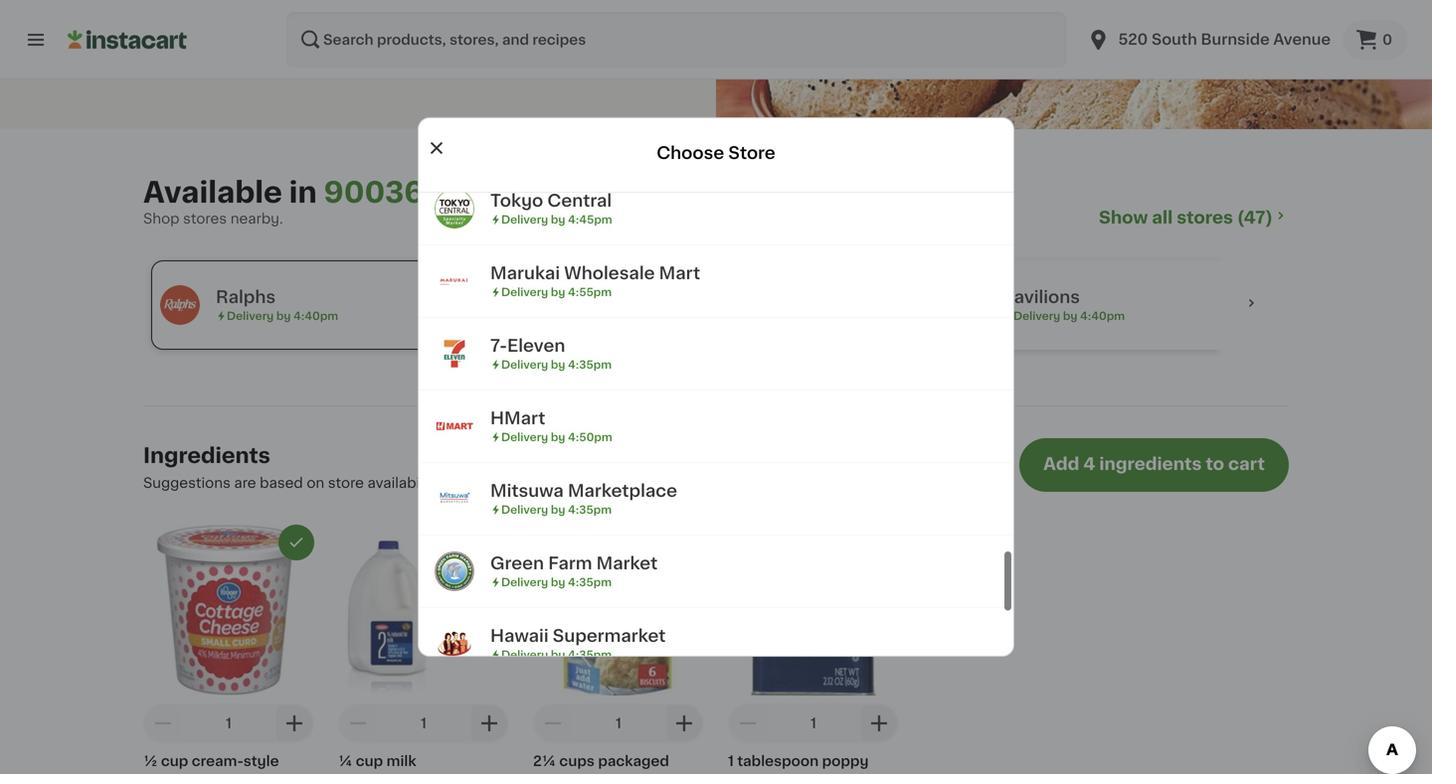 Task type: vqa. For each thing, say whether or not it's contained in the screenshot.
Hawaii
yes



Task type: locate. For each thing, give the bounding box(es) containing it.
0 horizontal spatial increment quantity image
[[672, 712, 696, 736]]

1 vertical spatial to
[[630, 476, 644, 490]]

delivery by 4:35pm
[[501, 359, 612, 370], [501, 505, 612, 516], [501, 577, 612, 588], [501, 650, 612, 661]]

4:35pm down mitsuwa marketplace at bottom
[[568, 505, 612, 516]]

0 horizontal spatial unselect item image
[[287, 534, 305, 552]]

delivery by 4:35pm for supermarket
[[501, 650, 612, 661]]

hawaii supermarket image
[[435, 625, 474, 664]]

delivery by 4:40pm for vons
[[620, 311, 731, 322]]

2 product group from the left
[[338, 525, 509, 775]]

delivery down mitsuwa
[[501, 505, 548, 516]]

2 decrement quantity image from the left
[[346, 712, 370, 736]]

1 decrement quantity image from the left
[[151, 712, 175, 736]]

1 unselect item image from the left
[[287, 534, 305, 552]]

delivery down marukai
[[501, 287, 548, 298]]

delivery by 4:45pm
[[501, 214, 612, 225]]

stores right the all
[[1177, 209, 1233, 226]]

1 horizontal spatial to
[[1206, 456, 1224, 473]]

delivery by 4:35pm down ingredient
[[501, 505, 612, 516]]

mart
[[659, 265, 700, 282]]

1 cup from the left
[[161, 755, 188, 769]]

delivery down pavilions on the top right of the page
[[1014, 311, 1061, 322]]

delivery by 4:40pm
[[227, 311, 338, 322], [620, 311, 731, 322], [1014, 311, 1125, 322]]

1 horizontal spatial delivery by 4:40pm
[[620, 311, 731, 322]]

1 delivery by 4:35pm from the top
[[501, 359, 612, 370]]

cup right ¼
[[356, 755, 383, 769]]

delivery for green farm market
[[501, 577, 548, 588]]

and
[[802, 476, 829, 490]]

marukai
[[490, 265, 560, 282]]

4:40pm for ralphs
[[294, 311, 338, 322]]

3 unselect item image from the left
[[872, 534, 890, 552]]

1 horizontal spatial stores
[[1177, 209, 1233, 226]]

2 4:40pm from the left
[[686, 311, 731, 322]]

product group
[[143, 525, 314, 775], [338, 525, 509, 775], [533, 525, 704, 775], [728, 525, 899, 775]]

to
[[1206, 456, 1224, 473], [630, 476, 644, 490]]

delivery for tokyo central
[[501, 214, 548, 225]]

correct
[[705, 476, 756, 490]]

in
[[289, 179, 317, 207]]

1 4:40pm from the left
[[294, 311, 338, 322]]

delivery down hawaii
[[501, 650, 548, 661]]

shop
[[143, 212, 180, 226]]

marketplace
[[568, 483, 677, 500]]

2 increment quantity image from the left
[[867, 712, 891, 736]]

biscuit
[[533, 775, 582, 775]]

delivery down tokyo
[[501, 214, 548, 225]]

2 horizontal spatial unselect item image
[[872, 534, 890, 552]]

2 cup from the left
[[356, 755, 383, 769]]

stores inside show all stores (47) button
[[1177, 209, 1233, 226]]

cup
[[161, 755, 188, 769], [356, 755, 383, 769]]

delivery by 4:35pm down 'hawaii supermarket'
[[501, 650, 612, 661]]

unselect item image down 'based'
[[287, 534, 305, 552]]

1
[[226, 717, 232, 731], [421, 717, 427, 731], [616, 717, 622, 731], [811, 717, 817, 731], [728, 755, 734, 769]]

¼ cup milk
[[338, 755, 416, 769]]

marukai wholesale mart image
[[435, 261, 474, 301]]

decrement quantity image
[[151, 712, 175, 736], [346, 712, 370, 736], [541, 712, 565, 736], [736, 712, 760, 736]]

unselect item image
[[287, 534, 305, 552], [482, 534, 500, 552], [872, 534, 890, 552]]

2 horizontal spatial delivery by 4:40pm
[[1014, 311, 1125, 322]]

increment quantity image
[[672, 712, 696, 736], [867, 712, 891, 736]]

2 unselect item image from the left
[[482, 534, 500, 552]]

marukai wholesale mart
[[490, 265, 700, 282]]

3 delivery by 4:40pm from the left
[[1014, 311, 1125, 322]]

poppy
[[822, 755, 869, 769]]

4 delivery by 4:35pm from the top
[[501, 650, 612, 661]]

delivery down vons
[[620, 311, 667, 322]]

delivery down 'hmart'
[[501, 432, 548, 443]]

1 for poppy
[[811, 717, 817, 731]]

mitsuwa
[[490, 483, 564, 500]]

eleven
[[507, 338, 565, 354]]

stores inside 'available in 90036 shop stores nearby.'
[[183, 212, 227, 226]]

½ cup cream-style cottage cheese
[[143, 755, 279, 775]]

3 delivery by 4:35pm from the top
[[501, 577, 612, 588]]

to right list
[[630, 476, 644, 490]]

green farm market image
[[435, 552, 474, 592]]

available in 90036 shop stores nearby.
[[143, 179, 424, 226]]

delivery by 4:35pm for farm
[[501, 577, 612, 588]]

2 4:35pm from the top
[[568, 505, 612, 516]]

1 horizontal spatial unselect item image
[[482, 534, 500, 552]]

decrement quantity image for 2¼
[[541, 712, 565, 736]]

1 increment quantity image from the left
[[282, 712, 306, 736]]

by for pavilions
[[1063, 311, 1078, 322]]

delivery for mitsuwa marketplace
[[501, 505, 548, 516]]

0 horizontal spatial delivery by 4:40pm
[[227, 311, 338, 322]]

2 delivery by 4:40pm from the left
[[620, 311, 731, 322]]

unselect item image for 1 tablespoon poppy seeds
[[872, 534, 890, 552]]

4
[[1084, 456, 1096, 473]]

delivery by 4:40pm down pavilions on the top right of the page
[[1014, 311, 1125, 322]]

delivery by 4:40pm down the ralphs
[[227, 311, 338, 322]]

2 delivery by 4:35pm from the top
[[501, 505, 612, 516]]

4:50pm
[[568, 432, 612, 443]]

cottage
[[143, 775, 200, 775]]

1 4:35pm from the top
[[568, 359, 612, 370]]

decrement quantity image for ½
[[151, 712, 175, 736]]

0 horizontal spatial increment quantity image
[[282, 712, 306, 736]]

mitsuwa marketplace image
[[435, 479, 474, 519]]

hmart image
[[435, 407, 474, 446]]

(47)
[[1237, 209, 1273, 226]]

1 tablespoon poppy seeds
[[728, 755, 869, 775]]

show all stores (47)
[[1099, 209, 1273, 226]]

are
[[234, 476, 256, 490]]

4:35pm down green farm market
[[568, 577, 612, 588]]

dialog
[[418, 117, 1015, 681]]

decrement quantity image up ¼
[[346, 712, 370, 736]]

4:35pm for supermarket
[[568, 650, 612, 661]]

3 decrement quantity image from the left
[[541, 712, 565, 736]]

25
[[244, 14, 262, 28]]

stores down available
[[183, 212, 227, 226]]

1 horizontal spatial cup
[[356, 755, 383, 769]]

1 increment quantity image from the left
[[672, 712, 696, 736]]

decrement quantity image up tablespoon
[[736, 712, 760, 736]]

delivery down green
[[501, 577, 548, 588]]

ralphs
[[216, 289, 276, 306]]

7 eleven image
[[435, 334, 474, 374]]

1 delivery by 4:40pm from the left
[[227, 311, 338, 322]]

full
[[506, 476, 527, 490]]

25 min
[[244, 14, 292, 28]]

increment quantity image for ¼ cup milk
[[477, 712, 501, 736]]

delivery for 7-eleven
[[501, 359, 548, 370]]

unselect item image up green
[[482, 534, 500, 552]]

3 4:40pm from the left
[[1080, 311, 1125, 322]]

delivery by 4:35pm for eleven
[[501, 359, 612, 370]]

2 increment quantity image from the left
[[477, 712, 501, 736]]

0 vertical spatial to
[[1206, 456, 1224, 473]]

cup for ¼
[[356, 755, 383, 769]]

use
[[449, 476, 476, 490]]

0 horizontal spatial stores
[[183, 212, 227, 226]]

by for vons
[[669, 311, 684, 322]]

instacart logo image
[[68, 28, 187, 52]]

delivery by 4:40pm for pavilions
[[1014, 311, 1125, 322]]

add 4 ingredients to cart button
[[1020, 439, 1289, 492]]

2 horizontal spatial 4:40pm
[[1080, 311, 1125, 322]]

delivery for vons
[[620, 311, 667, 322]]

0 horizontal spatial cup
[[161, 755, 188, 769]]

decrement quantity image up ½
[[151, 712, 175, 736]]

show all stores (47) button
[[1099, 207, 1289, 229]]

delivery down the ralphs
[[227, 311, 274, 322]]

1 horizontal spatial increment quantity image
[[867, 712, 891, 736]]

unselect item image for ½ cup cream-style cottage cheese
[[287, 534, 305, 552]]

4 decrement quantity image from the left
[[736, 712, 760, 736]]

delivery by 4:35pm down the eleven
[[501, 359, 612, 370]]

increment quantity image for packaged
[[672, 712, 696, 736]]

0 button
[[1343, 20, 1408, 60]]

1 horizontal spatial 4:40pm
[[686, 311, 731, 322]]

choose store
[[657, 145, 776, 162]]

delivery
[[501, 214, 548, 225], [501, 287, 548, 298], [227, 311, 274, 322], [620, 311, 667, 322], [1014, 311, 1061, 322], [501, 359, 548, 370], [501, 432, 548, 443], [501, 505, 548, 516], [501, 577, 548, 588], [501, 650, 548, 661]]

green farm market
[[490, 555, 658, 572]]

delivery by 4:40pm down mart
[[620, 311, 731, 322]]

cup inside ½ cup cream-style cottage cheese
[[161, 755, 188, 769]]

decrement quantity image up 2¼
[[541, 712, 565, 736]]

to left cart
[[1206, 456, 1224, 473]]

mitsuwa marketplace
[[490, 483, 677, 500]]

1 product group from the left
[[143, 525, 314, 775]]

4:35pm
[[568, 359, 612, 370], [568, 505, 612, 516], [568, 577, 612, 588], [568, 650, 612, 661]]

save recipe button
[[292, 57, 402, 77]]

central
[[547, 192, 612, 209]]

unselect item image down quantities.
[[872, 534, 890, 552]]

confirm
[[648, 476, 702, 490]]

3 4:35pm from the top
[[568, 577, 612, 588]]

4:35pm down 'hawaii supermarket'
[[568, 650, 612, 661]]

4 4:35pm from the top
[[568, 650, 612, 661]]

dialog containing choose store
[[418, 117, 1015, 681]]

vons image
[[553, 285, 593, 325]]

148
[[411, 15, 436, 29]]

2¼ cups packaged biscuit mix
[[533, 755, 669, 775]]

4:35pm for marketplace
[[568, 505, 612, 516]]

0 horizontal spatial 4:40pm
[[294, 311, 338, 322]]

90036 button
[[324, 177, 424, 209]]

cup up cottage
[[161, 755, 188, 769]]

cart
[[1228, 456, 1265, 473]]

4:35pm down vons image
[[568, 359, 612, 370]]

delivery for hmart
[[501, 432, 548, 443]]

0
[[1383, 33, 1393, 47]]

increment quantity image
[[282, 712, 306, 736], [477, 712, 501, 736]]

4:55pm
[[568, 287, 612, 298]]

add
[[1044, 456, 1080, 473]]

ralphs image
[[160, 285, 200, 325]]

7-eleven
[[490, 338, 565, 354]]

recipe
[[356, 60, 402, 74]]

delivery down the "7-eleven"
[[501, 359, 548, 370]]

unselect item image for ¼ cup milk
[[482, 534, 500, 552]]

choose
[[657, 145, 724, 162]]

delivery by 4:35pm down farm
[[501, 577, 612, 588]]

1 horizontal spatial increment quantity image
[[477, 712, 501, 736]]

show
[[1099, 209, 1148, 226]]

by for hmart
[[551, 432, 565, 443]]

honey and poppy seed biscuits image
[[716, 0, 1432, 129]]

by
[[551, 214, 565, 225], [551, 287, 565, 298], [276, 311, 291, 322], [669, 311, 684, 322], [1063, 311, 1078, 322], [551, 359, 565, 370], [551, 432, 565, 443], [551, 505, 565, 516], [551, 577, 565, 588], [551, 650, 565, 661]]

4:40pm
[[294, 311, 338, 322], [686, 311, 731, 322], [1080, 311, 1125, 322]]

delivery for ralphs
[[227, 311, 274, 322]]



Task type: describe. For each thing, give the bounding box(es) containing it.
4:35pm for farm
[[568, 577, 612, 588]]

hawaii supermarket
[[490, 628, 666, 645]]

mix
[[586, 775, 612, 775]]

tokyo
[[490, 192, 543, 209]]

2¼
[[533, 755, 556, 769]]

vons
[[609, 289, 652, 306]]

4:35pm for eleven
[[568, 359, 612, 370]]

90036
[[324, 179, 424, 207]]

style
[[243, 755, 279, 769]]

nearby.
[[230, 212, 283, 226]]

4:40pm for pavilions
[[1080, 311, 1125, 322]]

cream-
[[192, 755, 243, 769]]

by for ralphs
[[276, 311, 291, 322]]

hawaii
[[490, 628, 549, 645]]

save recipe
[[318, 60, 402, 74]]

all
[[1152, 209, 1173, 226]]

unselect item image
[[677, 534, 695, 552]]

delivery for marukai wholesale mart
[[501, 287, 548, 298]]

store
[[328, 476, 364, 490]]

add 4 ingredients to cart
[[1044, 456, 1265, 473]]

delivery by 4:55pm
[[501, 287, 612, 298]]

4 product group from the left
[[728, 525, 899, 775]]

delivery for pavilions
[[1014, 311, 1061, 322]]

milk
[[387, 755, 416, 769]]

by for mitsuwa marketplace
[[551, 505, 565, 516]]

7-
[[490, 338, 507, 354]]

available
[[143, 179, 282, 207]]

pavilions image
[[947, 285, 987, 325]]

cups
[[559, 755, 595, 769]]

farm
[[548, 555, 592, 572]]

by for green farm market
[[551, 577, 565, 588]]

4:40pm for vons
[[686, 311, 731, 322]]

tokyo central
[[490, 192, 612, 209]]

packaged
[[598, 755, 669, 769]]

0 horizontal spatial to
[[630, 476, 644, 490]]

wholesale
[[564, 265, 655, 282]]

10
[[345, 14, 361, 28]]

suggestions
[[143, 476, 231, 490]]

cup for ½
[[161, 755, 188, 769]]

to inside add 4 ingredients to cart button
[[1206, 456, 1224, 473]]

save
[[318, 60, 353, 74]]

green
[[490, 555, 544, 572]]

ingredients
[[1099, 456, 1202, 473]]

store
[[728, 145, 776, 162]]

3 product group from the left
[[533, 525, 704, 775]]

1 for milk
[[421, 717, 427, 731]]

seeds
[[728, 775, 771, 775]]

decrement quantity image for ¼
[[346, 712, 370, 736]]

1 for packaged
[[616, 717, 622, 731]]

by for 7-eleven
[[551, 359, 565, 370]]

tablespoon
[[737, 755, 819, 769]]

supermarket
[[553, 628, 666, 645]]

decrement quantity image for 1
[[736, 712, 760, 736]]

½
[[143, 755, 158, 769]]

based
[[260, 476, 303, 490]]

hmart
[[490, 410, 546, 427]]

quantities.
[[832, 476, 906, 490]]

min
[[265, 14, 292, 28]]

delivery for hawaii supermarket
[[501, 650, 548, 661]]

by for marukai wholesale mart
[[551, 287, 565, 298]]

list
[[606, 476, 626, 490]]

pavilions
[[1003, 289, 1080, 306]]

by for hawaii supermarket
[[551, 650, 565, 661]]

market
[[596, 555, 658, 572]]

1 inside the 1 tablespoon poppy seeds
[[728, 755, 734, 769]]

¼
[[338, 755, 352, 769]]

1 for cream-
[[226, 717, 232, 731]]

delivery by 4:40pm for ralphs
[[227, 311, 338, 322]]

delivery by 4:35pm for marketplace
[[501, 505, 612, 516]]

by for tokyo central
[[551, 214, 565, 225]]

on
[[307, 476, 324, 490]]

suggestions are based on store availability. use the full ingredient list to confirm correct items and quantities.
[[143, 476, 906, 490]]

tokyo central image
[[435, 189, 474, 229]]

delivery by 4:50pm
[[501, 432, 612, 443]]

4:45pm
[[568, 214, 612, 225]]

increment quantity image for poppy
[[867, 712, 891, 736]]

availability.
[[368, 476, 445, 490]]

items
[[760, 476, 799, 490]]

increment quantity image for ½ cup cream-style cottage cheese
[[282, 712, 306, 736]]

ingredient
[[531, 476, 602, 490]]

cheese
[[203, 775, 256, 775]]

the
[[479, 476, 502, 490]]



